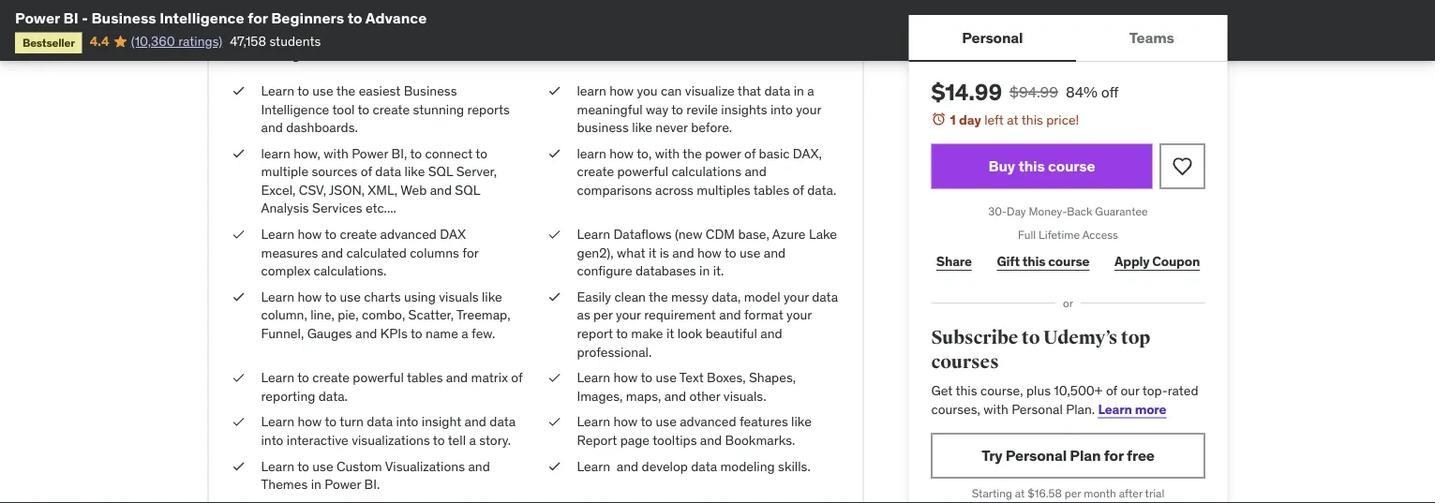 Task type: locate. For each thing, give the bounding box(es) containing it.
the up tool
[[336, 83, 356, 100]]

to up page at the left of the page
[[641, 414, 653, 431]]

create up calculated
[[340, 226, 377, 243]]

this right buy
[[1019, 157, 1045, 176]]

how inside learn how to, with the power of basic dax, create powerful calculations and comparisons across multiples tables of data.
[[610, 145, 634, 162]]

way
[[646, 101, 669, 118]]

how inside learn how to use text boxes, shapes, images, maps, and other visuals.
[[614, 370, 638, 387]]

1 horizontal spatial for
[[463, 245, 479, 262]]

reporting
[[261, 388, 315, 405]]

what
[[231, 36, 288, 64]]

can
[[661, 83, 682, 100]]

0 horizontal spatial intelligence
[[160, 8, 244, 27]]

data. down dax,
[[808, 182, 837, 199]]

custom
[[337, 458, 382, 475]]

and down combo,
[[355, 326, 377, 343]]

this for get
[[956, 382, 978, 399]]

how up it. on the bottom of page
[[698, 245, 722, 262]]

top
[[1121, 327, 1151, 350]]

0 vertical spatial at
[[1007, 111, 1019, 128]]

use down base,
[[740, 245, 761, 262]]

to inside learn how you can visualize that data in a meaningful way to revile insights into your business like never before.
[[672, 101, 684, 118]]

0 vertical spatial the
[[336, 83, 356, 100]]

data up 'xml,'
[[375, 164, 402, 181]]

0 vertical spatial in
[[794, 83, 805, 100]]

data down learn how to use advanced features like report page tooltips and bookmarks.
[[691, 458, 718, 475]]

1 horizontal spatial a
[[469, 433, 476, 449]]

name
[[426, 326, 458, 343]]

0 vertical spatial power
[[15, 8, 60, 27]]

xsmall image for easily clean the messy data, model your data as per your requirement and format your report to make it look beautiful and professional.
[[547, 288, 562, 307]]

intelligence
[[160, 8, 244, 27], [261, 101, 329, 118]]

and inside learn how to use text boxes, shapes, images, maps, and other visuals.
[[665, 388, 687, 405]]

for down dax
[[463, 245, 479, 262]]

calculations
[[672, 164, 742, 181]]

like down way
[[632, 119, 653, 136]]

in for learn how you can visualize that data in a meaningful way to revile insights into your business like never before.
[[794, 83, 805, 100]]

back
[[1067, 205, 1093, 219]]

1 vertical spatial powerful
[[353, 370, 404, 387]]

server,
[[456, 164, 497, 181]]

learn inside learn to use the easiest business intelligence tool to create stunning reports and dashboards.
[[261, 83, 295, 100]]

use inside learn how to use advanced features like report page tooltips and bookmarks.
[[656, 414, 677, 431]]

like right the features
[[792, 414, 812, 431]]

a inside learn how to use charts using visuals like column, line, pie, combo,  scatter, treemap, funnel, gauges and kpis to name a few.
[[462, 326, 469, 343]]

use inside learn to use custom visualizations and themes in power bi.
[[313, 458, 333, 475]]

0 horizontal spatial with
[[324, 145, 349, 162]]

into right insights
[[771, 101, 793, 118]]

1 horizontal spatial the
[[649, 289, 668, 306]]

use down interactive
[[313, 458, 333, 475]]

before.
[[691, 119, 733, 136]]

how inside learn dataflows (new cdm base, azure lake gen2), what it is and how to use and configure databases in it.
[[698, 245, 722, 262]]

30-
[[989, 205, 1007, 219]]

gift
[[997, 253, 1020, 270]]

with inside learn how, with power bi, to connect to multiple sources of data like sql server, excel, csv, json, xml, web and sql analysis services etc....
[[324, 145, 349, 162]]

1 vertical spatial at
[[1015, 487, 1025, 501]]

excel,
[[261, 182, 296, 199]]

how inside the learn how to create advanced dax measures and calculated columns for complex calculations.
[[298, 226, 322, 243]]

2 vertical spatial for
[[1105, 446, 1124, 466]]

charts
[[364, 289, 401, 306]]

$14.99 $94.99 84% off
[[932, 78, 1119, 106]]

learn up report
[[577, 414, 611, 431]]

etc....
[[366, 200, 397, 217]]

this up courses,
[[956, 382, 978, 399]]

it left "look"
[[667, 326, 675, 343]]

scatter,
[[409, 307, 454, 324]]

1 vertical spatial business
[[404, 83, 457, 100]]

create down gauges
[[313, 370, 350, 387]]

business inside learn to use the easiest business intelligence tool to create stunning reports and dashboards.
[[404, 83, 457, 100]]

create inside learn how to, with the power of basic dax, create powerful calculations and comparisons across multiples tables of data.
[[577, 164, 614, 181]]

use inside learn to use the easiest business intelligence tool to create stunning reports and dashboards.
[[313, 83, 333, 100]]

0 horizontal spatial a
[[462, 326, 469, 343]]

look
[[678, 326, 703, 343]]

beautiful
[[706, 326, 758, 343]]

learn how to turn data into insight and data into interactive visualizations to tell a story.
[[261, 414, 516, 449]]

your up dax,
[[796, 101, 822, 118]]

course
[[1048, 157, 1096, 176], [1049, 253, 1090, 270]]

try
[[982, 446, 1003, 466]]

use up tool
[[313, 83, 333, 100]]

tab list
[[909, 15, 1228, 62]]

advanced inside the learn how to create advanced dax measures and calculated columns for complex calculations.
[[380, 226, 437, 243]]

easily
[[577, 289, 611, 306]]

of inside learn to create powerful tables and matrix of reporting data.
[[511, 370, 523, 387]]

comparisons
[[577, 182, 652, 199]]

intelligence up dashboards. on the top left of page
[[261, 101, 329, 118]]

and down azure
[[764, 245, 786, 262]]

professional.
[[577, 344, 652, 361]]

it inside learn dataflows (new cdm base, azure lake gen2), what it is and how to use and configure databases in it.
[[649, 245, 657, 262]]

at left $16.58
[[1015, 487, 1025, 501]]

power bi - business intelligence for beginners to advance
[[15, 8, 427, 27]]

and up multiple at the left top of page
[[261, 119, 283, 136]]

use up pie, at the bottom of page
[[340, 289, 361, 306]]

0 vertical spatial powerful
[[618, 164, 669, 181]]

0 vertical spatial a
[[808, 83, 815, 100]]

learn inside learn how you can visualize that data in a meaningful way to revile insights into your business like never before.
[[577, 83, 607, 100]]

the
[[336, 83, 356, 100], [683, 145, 702, 162], [649, 289, 668, 306]]

30-day money-back guarantee full lifetime access
[[989, 205, 1149, 242]]

to up maps,
[[641, 370, 653, 387]]

1 horizontal spatial tables
[[754, 182, 790, 199]]

1 horizontal spatial advanced
[[680, 414, 737, 431]]

1 vertical spatial it
[[667, 326, 675, 343]]

0 horizontal spatial advanced
[[380, 226, 437, 243]]

xsmall image
[[547, 82, 562, 101], [231, 145, 246, 163], [547, 145, 562, 163], [231, 288, 246, 307], [547, 288, 562, 307], [231, 369, 246, 388], [231, 458, 246, 476]]

learn inside learn how to use text boxes, shapes, images, maps, and other visuals.
[[577, 370, 611, 387]]

learn up meaningful at the left of the page
[[577, 83, 607, 100]]

and down basic on the top right of page
[[745, 164, 767, 181]]

1 vertical spatial data.
[[319, 388, 348, 405]]

share
[[937, 253, 972, 270]]

learn for learn how to, with the power of basic dax, create powerful calculations and comparisons across multiples tables of data.
[[577, 145, 607, 162]]

to up professional. at the bottom of page
[[616, 326, 628, 343]]

as
[[577, 307, 591, 324]]

1 vertical spatial the
[[683, 145, 702, 162]]

powerful down kpis
[[353, 370, 404, 387]]

day
[[959, 111, 982, 128]]

0 horizontal spatial business
[[91, 8, 156, 27]]

the down databases
[[649, 289, 668, 306]]

$16.58
[[1028, 487, 1062, 501]]

use inside learn dataflows (new cdm base, azure lake gen2), what it is and how to use and configure databases in it.
[[740, 245, 761, 262]]

power inside learn how, with power bi, to connect to multiple sources of data like sql server, excel, csv, json, xml, web and sql analysis services etc....
[[352, 145, 388, 162]]

and up tell
[[465, 414, 487, 431]]

and inside learn to create powerful tables and matrix of reporting data.
[[446, 370, 468, 387]]

0 vertical spatial intelligence
[[160, 8, 244, 27]]

to right the bi,
[[410, 145, 422, 162]]

learn down our at the right bottom of page
[[1099, 401, 1133, 418]]

personal down plus
[[1012, 401, 1063, 418]]

rated
[[1168, 382, 1199, 399]]

xsmall image for learn how to use advanced features like report page tooltips and bookmarks.
[[547, 414, 562, 432]]

2 horizontal spatial into
[[771, 101, 793, 118]]

1 vertical spatial advanced
[[680, 414, 737, 431]]

with down course,
[[984, 401, 1009, 418]]

to inside learn to use custom visualizations and themes in power bi.
[[297, 458, 309, 475]]

learn for learn more
[[1099, 401, 1133, 418]]

in right themes
[[311, 477, 322, 494]]

meaningful
[[577, 101, 643, 118]]

to up reporting
[[297, 370, 309, 387]]

complex
[[261, 263, 311, 280]]

1 vertical spatial course
[[1049, 253, 1090, 270]]

in for learn to use custom visualizations and themes in power bi.
[[311, 477, 322, 494]]

2 horizontal spatial for
[[1105, 446, 1124, 466]]

advanced up columns
[[380, 226, 437, 243]]

learn inside learn how, with power bi, to connect to multiple sources of data like sql server, excel, csv, json, xml, web and sql analysis services etc....
[[261, 145, 291, 162]]

$94.99
[[1010, 82, 1059, 101]]

intelligence up ratings)
[[160, 8, 244, 27]]

of down dax,
[[793, 182, 804, 199]]

your inside learn how you can visualize that data in a meaningful way to revile insights into your business like never before.
[[796, 101, 822, 118]]

1 vertical spatial personal
[[1012, 401, 1063, 418]]

with inside learn how to, with the power of basic dax, create powerful calculations and comparisons across multiples tables of data.
[[655, 145, 680, 162]]

course for buy this course
[[1048, 157, 1096, 176]]

learn down 'business'
[[577, 145, 607, 162]]

base,
[[738, 226, 770, 243]]

0 vertical spatial course
[[1048, 157, 1096, 176]]

to inside learn how to use advanced features like report page tooltips and bookmarks.
[[641, 414, 653, 431]]

1 horizontal spatial sql
[[455, 182, 480, 199]]

you'll
[[293, 36, 348, 64]]

1 vertical spatial intelligence
[[261, 101, 329, 118]]

powerful down to,
[[618, 164, 669, 181]]

databases
[[636, 263, 696, 280]]

data. inside learn to create powerful tables and matrix of reporting data.
[[319, 388, 348, 405]]

and up beautiful
[[720, 307, 741, 324]]

and right the is
[[673, 245, 695, 262]]

0 horizontal spatial data.
[[319, 388, 348, 405]]

the up calculations at the top of page
[[683, 145, 702, 162]]

try personal plan for free
[[982, 446, 1155, 466]]

basic
[[759, 145, 790, 162]]

how inside learn how to use advanced features like report page tooltips and bookmarks.
[[614, 414, 638, 431]]

0 vertical spatial it
[[649, 245, 657, 262]]

0 horizontal spatial it
[[649, 245, 657, 262]]

plan.
[[1066, 401, 1096, 418]]

this right gift
[[1023, 253, 1046, 270]]

our
[[1121, 382, 1140, 399]]

learn down reporting
[[261, 414, 295, 431]]

a
[[808, 83, 815, 100], [462, 326, 469, 343], [469, 433, 476, 449]]

how inside the learn how to turn data into insight and data into interactive visualizations to tell a story.
[[298, 414, 322, 431]]

a right tell
[[469, 433, 476, 449]]

xsmall image for learn how to use text boxes, shapes, images, maps, and other visuals.
[[547, 369, 562, 388]]

2 vertical spatial a
[[469, 433, 476, 449]]

(10,360 ratings)
[[131, 33, 223, 50]]

sql down connect
[[428, 164, 453, 181]]

xsmall image for learn dataflows (new cdm base, azure lake gen2), what it is and how to use and configure databases in it.
[[547, 226, 562, 244]]

power left the bi,
[[352, 145, 388, 162]]

or
[[1063, 296, 1074, 311]]

tables inside learn to create powerful tables and matrix of reporting data.
[[407, 370, 443, 387]]

0 vertical spatial sql
[[428, 164, 453, 181]]

web
[[401, 182, 427, 199]]

learn for learn how to create advanced dax measures and calculated columns for complex calculations.
[[261, 226, 295, 243]]

for up 47,158 at left top
[[248, 8, 268, 27]]

requirement
[[644, 307, 716, 324]]

learn inside learn how to, with the power of basic dax, create powerful calculations and comparisons across multiples tables of data.
[[577, 145, 607, 162]]

learn  and develop data modeling skills.
[[577, 458, 811, 475]]

0 vertical spatial for
[[248, 8, 268, 27]]

learn how to use text boxes, shapes, images, maps, and other visuals.
[[577, 370, 796, 405]]

1 horizontal spatial with
[[655, 145, 680, 162]]

like up web
[[405, 164, 425, 181]]

in inside learn dataflows (new cdm base, azure lake gen2), what it is and how to use and configure databases in it.
[[700, 263, 710, 280]]

0 horizontal spatial tables
[[407, 370, 443, 387]]

themes
[[261, 477, 308, 494]]

and left matrix
[[446, 370, 468, 387]]

0 vertical spatial into
[[771, 101, 793, 118]]

0 vertical spatial personal
[[962, 28, 1024, 47]]

learn up themes
[[261, 458, 295, 475]]

84%
[[1066, 82, 1098, 101]]

use up tooltips
[[656, 414, 677, 431]]

cdm
[[706, 226, 735, 243]]

1 vertical spatial per
[[1065, 487, 1082, 501]]

2 vertical spatial in
[[311, 477, 322, 494]]

add to wishlist image
[[1172, 155, 1194, 178]]

learn up gen2),
[[577, 226, 611, 243]]

1 horizontal spatial per
[[1065, 487, 1082, 501]]

1 vertical spatial a
[[462, 326, 469, 343]]

2 vertical spatial the
[[649, 289, 668, 306]]

subscribe
[[932, 327, 1019, 350]]

messy
[[671, 289, 709, 306]]

0 vertical spatial business
[[91, 8, 156, 27]]

2 horizontal spatial a
[[808, 83, 815, 100]]

pie,
[[338, 307, 359, 324]]

tables inside learn how to, with the power of basic dax, create powerful calculations and comparisons across multiples tables of data.
[[754, 182, 790, 199]]

advanced inside learn how to use advanced features like report page tooltips and bookmarks.
[[680, 414, 737, 431]]

and right web
[[430, 182, 452, 199]]

this inside get this course, plus 10,500+ of our top-rated courses, with personal plan.
[[956, 382, 978, 399]]

1 horizontal spatial it
[[667, 326, 675, 343]]

this
[[1022, 111, 1044, 128], [1019, 157, 1045, 176], [1023, 253, 1046, 270], [956, 382, 978, 399]]

course inside 'button'
[[1048, 157, 1096, 176]]

2 horizontal spatial in
[[794, 83, 805, 100]]

1 horizontal spatial business
[[404, 83, 457, 100]]

like up treemap,
[[482, 289, 502, 306]]

0 horizontal spatial for
[[248, 8, 268, 27]]

advanced for tooltips
[[680, 414, 737, 431]]

2 horizontal spatial the
[[683, 145, 702, 162]]

how inside learn how to use charts using visuals like column, line, pie, combo,  scatter, treemap, funnel, gauges and kpis to name a few.
[[298, 289, 322, 306]]

1 vertical spatial power
[[352, 145, 388, 162]]

0 horizontal spatial the
[[336, 83, 356, 100]]

personal inside try personal plan for free "link"
[[1006, 446, 1067, 466]]

1 vertical spatial sql
[[455, 182, 480, 199]]

with up sources
[[324, 145, 349, 162]]

sql down server,
[[455, 182, 480, 199]]

to down services
[[325, 226, 337, 243]]

dax
[[440, 226, 466, 243]]

of inside learn how, with power bi, to connect to multiple sources of data like sql server, excel, csv, json, xml, web and sql analysis services etc....
[[361, 164, 372, 181]]

is
[[660, 245, 669, 262]]

like inside learn how you can visualize that data in a meaningful way to revile insights into your business like never before.
[[632, 119, 653, 136]]

to up the line,
[[325, 289, 337, 306]]

to left udemy's
[[1022, 327, 1040, 350]]

what
[[617, 245, 646, 262]]

xsmall image for learn how to turn data into insight and data into interactive visualizations to tell a story.
[[231, 414, 246, 432]]

0 horizontal spatial into
[[261, 433, 284, 449]]

with right to,
[[655, 145, 680, 162]]

gauges
[[307, 326, 352, 343]]

0 vertical spatial per
[[594, 307, 613, 324]]

personal up $16.58
[[1006, 446, 1067, 466]]

xsmall image for learn how to create advanced dax measures and calculated columns for complex calculations.
[[231, 226, 246, 244]]

to left tell
[[433, 433, 445, 449]]

students
[[270, 33, 321, 50]]

0 vertical spatial advanced
[[380, 226, 437, 243]]

data inside learn how you can visualize that data in a meaningful way to revile insights into your business like never before.
[[765, 83, 791, 100]]

how for learn how to use advanced features like report page tooltips and bookmarks.
[[614, 414, 638, 431]]

advanced down the "other"
[[680, 414, 737, 431]]

10,500+
[[1054, 382, 1103, 399]]

2 vertical spatial personal
[[1006, 446, 1067, 466]]

it
[[649, 245, 657, 262], [667, 326, 675, 343]]

0 vertical spatial tables
[[754, 182, 790, 199]]

this for gift
[[1023, 253, 1046, 270]]

learn inside learn dataflows (new cdm base, azure lake gen2), what it is and how to use and configure databases in it.
[[577, 226, 611, 243]]

1 horizontal spatial powerful
[[618, 164, 669, 181]]

maps,
[[626, 388, 661, 405]]

1 vertical spatial tables
[[407, 370, 443, 387]]

learn for learn how, with power bi, to connect to multiple sources of data like sql server, excel, csv, json, xml, web and sql analysis services etc....
[[261, 145, 291, 162]]

you
[[637, 83, 658, 100]]

data. up 'turn'
[[319, 388, 348, 405]]

1 horizontal spatial into
[[396, 414, 419, 431]]

1 day left at this price!
[[950, 111, 1080, 128]]

how up measures
[[298, 226, 322, 243]]

4.4
[[90, 33, 109, 50]]

learn
[[353, 36, 406, 64], [577, 83, 607, 100], [261, 145, 291, 162], [577, 145, 607, 162]]

0 vertical spatial data.
[[808, 182, 837, 199]]

data up the visualizations on the left bottom of the page
[[367, 414, 393, 431]]

data down lake
[[812, 289, 838, 306]]

easiest
[[359, 83, 401, 100]]

1 horizontal spatial intelligence
[[261, 101, 329, 118]]

how up meaningful at the left of the page
[[610, 83, 634, 100]]

1 horizontal spatial in
[[700, 263, 710, 280]]

$14.99
[[932, 78, 1003, 106]]

xsmall image for learn how to, with the power of basic dax, create powerful calculations and comparisons across multiples tables of data.
[[547, 145, 562, 163]]

gen2),
[[577, 245, 614, 262]]

it.
[[713, 263, 724, 280]]

a left few.
[[462, 326, 469, 343]]

this inside 'button'
[[1019, 157, 1045, 176]]

learn inside learn how to use advanced features like report page tooltips and bookmarks.
[[577, 414, 611, 431]]

for left free
[[1105, 446, 1124, 466]]

learn inside learn to use custom visualizations and themes in power bi.
[[261, 458, 295, 475]]

into left interactive
[[261, 433, 284, 449]]

0 horizontal spatial powerful
[[353, 370, 404, 387]]

0 horizontal spatial per
[[594, 307, 613, 324]]

learn inside the learn how to turn data into insight and data into interactive visualizations to tell a story.
[[261, 414, 295, 431]]

xsmall image
[[231, 82, 246, 101], [231, 226, 246, 244], [547, 226, 562, 244], [547, 369, 562, 388], [231, 414, 246, 432], [547, 414, 562, 432], [547, 458, 562, 476]]

in inside learn to use custom visualizations and themes in power bi.
[[311, 477, 322, 494]]

the inside learn to use the easiest business intelligence tool to create stunning reports and dashboards.
[[336, 83, 356, 100]]

reports
[[468, 101, 510, 118]]

0 horizontal spatial in
[[311, 477, 322, 494]]

how inside learn how you can visualize that data in a meaningful way to revile insights into your business like never before.
[[610, 83, 634, 100]]

learn inside the learn how to create advanced dax measures and calculated columns for complex calculations.
[[261, 226, 295, 243]]

1 horizontal spatial data.
[[808, 182, 837, 199]]

learn inside learn how to use charts using visuals like column, line, pie, combo,  scatter, treemap, funnel, gauges and kpis to name a few.
[[261, 289, 295, 306]]

learn up column,
[[261, 289, 295, 306]]

2 vertical spatial power
[[325, 477, 361, 494]]

(new
[[675, 226, 703, 243]]

of up 'xml,'
[[361, 164, 372, 181]]

2 horizontal spatial with
[[984, 401, 1009, 418]]

to inside the learn how to create advanced dax measures and calculated columns for complex calculations.
[[325, 226, 337, 243]]

learn up measures
[[261, 226, 295, 243]]

it left the is
[[649, 245, 657, 262]]

to inside subscribe to udemy's top courses
[[1022, 327, 1040, 350]]

business up 4.4
[[91, 8, 156, 27]]

coupon
[[1153, 253, 1201, 270]]

for inside "link"
[[1105, 446, 1124, 466]]

in inside learn how you can visualize that data in a meaningful way to revile insights into your business like never before.
[[794, 83, 805, 100]]

across
[[656, 182, 694, 199]]

how left to,
[[610, 145, 634, 162]]

with inside get this course, plus 10,500+ of our top-rated courses, with personal plan.
[[984, 401, 1009, 418]]

day
[[1007, 205, 1027, 219]]

tables down basic on the top right of page
[[754, 182, 790, 199]]

power inside learn to use custom visualizations and themes in power bi.
[[325, 477, 361, 494]]

personal inside personal button
[[962, 28, 1024, 47]]

1 vertical spatial for
[[463, 245, 479, 262]]

to right tool
[[358, 101, 370, 118]]

1 vertical spatial in
[[700, 263, 710, 280]]

tables up insight
[[407, 370, 443, 387]]

into up the visualizations on the left bottom of the page
[[396, 414, 419, 431]]

to up never
[[672, 101, 684, 118]]

learn inside learn to create powerful tables and matrix of reporting data.
[[261, 370, 295, 387]]

use left text
[[656, 370, 677, 387]]

learn up 'images,' in the bottom of the page
[[577, 370, 611, 387]]

and inside learn to use the easiest business intelligence tool to create stunning reports and dashboards.
[[261, 119, 283, 136]]

xsmall image for learn  and develop data modeling skills.
[[547, 458, 562, 476]]

course down lifetime
[[1049, 253, 1090, 270]]

data,
[[712, 289, 741, 306]]

free
[[1127, 446, 1155, 466]]

visuals.
[[724, 388, 767, 405]]



Task type: describe. For each thing, give the bounding box(es) containing it.
course for gift this course
[[1049, 253, 1090, 270]]

and down page at the left of the page
[[617, 458, 639, 475]]

advanced for columns
[[380, 226, 437, 243]]

csv,
[[299, 182, 326, 199]]

create inside the learn how to create advanced dax measures and calculated columns for complex calculations.
[[340, 226, 377, 243]]

format
[[745, 307, 784, 324]]

power
[[705, 145, 741, 162]]

the inside "easily clean the messy data, model your data as per your requirement and format your report to make it look beautiful and professional."
[[649, 289, 668, 306]]

visualize
[[685, 83, 735, 100]]

0 horizontal spatial sql
[[428, 164, 453, 181]]

to left 'turn'
[[325, 414, 337, 431]]

this down $94.99 at the right top of the page
[[1022, 111, 1044, 128]]

price!
[[1047, 111, 1080, 128]]

guarantee
[[1096, 205, 1149, 219]]

buy this course
[[989, 157, 1096, 176]]

1
[[950, 111, 956, 128]]

how for learn how to, with the power of basic dax, create powerful calculations and comparisons across multiples tables of data.
[[610, 145, 634, 162]]

like inside learn how to use advanced features like report page tooltips and bookmarks.
[[792, 414, 812, 431]]

create inside learn to use the easiest business intelligence tool to create stunning reports and dashboards.
[[373, 101, 410, 118]]

and inside the learn how to create advanced dax measures and calculated columns for complex calculations.
[[321, 245, 343, 262]]

matrix
[[471, 370, 508, 387]]

and inside the learn how to turn data into insight and data into interactive visualizations to tell a story.
[[465, 414, 487, 431]]

analysis
[[261, 200, 309, 217]]

advance
[[366, 8, 427, 27]]

like inside learn how, with power bi, to connect to multiple sources of data like sql server, excel, csv, json, xml, web and sql analysis services etc....
[[405, 164, 425, 181]]

how for learn how to create advanced dax measures and calculated columns for complex calculations.
[[298, 226, 322, 243]]

into inside learn how you can visualize that data in a meaningful way to revile insights into your business like never before.
[[771, 101, 793, 118]]

learn for learn dataflows (new cdm base, azure lake gen2), what it is and how to use and configure databases in it.
[[577, 226, 611, 243]]

powerful inside learn how to, with the power of basic dax, create powerful calculations and comparisons across multiples tables of data.
[[618, 164, 669, 181]]

skills.
[[778, 458, 811, 475]]

data inside "easily clean the messy data, model your data as per your requirement and format your report to make it look beautiful and professional."
[[812, 289, 838, 306]]

use inside learn how to use charts using visuals like column, line, pie, combo,  scatter, treemap, funnel, gauges and kpis to name a few.
[[340, 289, 361, 306]]

story.
[[479, 433, 511, 449]]

lake
[[809, 226, 838, 243]]

to up dashboards. on the top left of page
[[297, 83, 309, 100]]

use inside learn how to use text boxes, shapes, images, maps, and other visuals.
[[656, 370, 677, 387]]

to inside learn to create powerful tables and matrix of reporting data.
[[297, 370, 309, 387]]

boxes,
[[707, 370, 746, 387]]

bi.
[[364, 477, 380, 494]]

access
[[1083, 228, 1119, 242]]

per inside "easily clean the messy data, model your data as per your requirement and format your report to make it look beautiful and professional."
[[594, 307, 613, 324]]

revile
[[687, 101, 718, 118]]

starting at $16.58 per month after trial
[[972, 487, 1165, 501]]

this for buy
[[1019, 157, 1045, 176]]

share button
[[932, 243, 977, 281]]

get this course, plus 10,500+ of our top-rated courses, with personal plan.
[[932, 382, 1199, 418]]

apply coupon button
[[1110, 243, 1206, 281]]

(10,360
[[131, 33, 175, 50]]

get
[[932, 382, 953, 399]]

a inside the learn how to turn data into insight and data into interactive visualizations to tell a story.
[[469, 433, 476, 449]]

learn how you can visualize that data in a meaningful way to revile insights into your business like never before.
[[577, 83, 822, 136]]

learn more link
[[1099, 401, 1167, 418]]

and inside learn how, with power bi, to connect to multiple sources of data like sql server, excel, csv, json, xml, web and sql analysis services etc....
[[430, 182, 452, 199]]

personal button
[[909, 15, 1077, 60]]

learn how to use advanced features like report page tooltips and bookmarks.
[[577, 414, 812, 449]]

report
[[577, 433, 617, 449]]

like inside learn how to use charts using visuals like column, line, pie, combo,  scatter, treemap, funnel, gauges and kpis to name a few.
[[482, 289, 502, 306]]

treemap,
[[457, 307, 511, 324]]

learn down advance
[[353, 36, 406, 64]]

to,
[[637, 145, 652, 162]]

xsmall image for learn to use custom visualizations and themes in power bi.
[[231, 458, 246, 476]]

beginners
[[271, 8, 344, 27]]

how for learn how to use charts using visuals like column, line, pie, combo,  scatter, treemap, funnel, gauges and kpis to name a few.
[[298, 289, 322, 306]]

to inside "easily clean the messy data, model your data as per your requirement and format your report to make it look beautiful and professional."
[[616, 326, 628, 343]]

services
[[312, 200, 362, 217]]

your right format
[[787, 307, 812, 324]]

xsmall image for learn how, with power bi, to connect to multiple sources of data like sql server, excel, csv, json, xml, web and sql analysis services etc....
[[231, 145, 246, 163]]

and inside learn how to, with the power of basic dax, create powerful calculations and comparisons across multiples tables of data.
[[745, 164, 767, 181]]

learn for learn how to turn data into insight and data into interactive visualizations to tell a story.
[[261, 414, 295, 431]]

powerful inside learn to create powerful tables and matrix of reporting data.
[[353, 370, 404, 387]]

to up server,
[[476, 145, 488, 162]]

learn more
[[1099, 401, 1167, 418]]

how for learn how to use text boxes, shapes, images, maps, and other visuals.
[[614, 370, 638, 387]]

trial
[[1146, 487, 1165, 501]]

learn for learn how to use charts using visuals like column, line, pie, combo,  scatter, treemap, funnel, gauges and kpis to name a few.
[[261, 289, 295, 306]]

funnel,
[[261, 326, 304, 343]]

learn how to, with the power of basic dax, create powerful calculations and comparisons across multiples tables of data.
[[577, 145, 837, 199]]

how for learn how you can visualize that data in a meaningful way to revile insights into your business like never before.
[[610, 83, 634, 100]]

your right model
[[784, 289, 809, 306]]

xsmall image for learn how to use charts using visuals like column, line, pie, combo,  scatter, treemap, funnel, gauges and kpis to name a few.
[[231, 288, 246, 307]]

personal inside get this course, plus 10,500+ of our top-rated courses, with personal plan.
[[1012, 401, 1063, 418]]

buy
[[989, 157, 1016, 176]]

apply coupon
[[1115, 253, 1201, 270]]

interactive
[[287, 433, 349, 449]]

combo,
[[362, 307, 405, 324]]

for inside the learn how to create advanced dax measures and calculated columns for complex calculations.
[[463, 245, 479, 262]]

how for learn how to turn data into insight and data into interactive visualizations to tell a story.
[[298, 414, 322, 431]]

business
[[577, 119, 629, 136]]

data up the story.
[[490, 414, 516, 431]]

learn for learn how to use advanced features like report page tooltips and bookmarks.
[[577, 414, 611, 431]]

insights
[[722, 101, 768, 118]]

bi
[[63, 8, 78, 27]]

of inside get this course, plus 10,500+ of our top-rated courses, with personal plan.
[[1107, 382, 1118, 399]]

stunning
[[413, 101, 464, 118]]

and inside learn how to use advanced features like report page tooltips and bookmarks.
[[700, 433, 722, 449]]

teams button
[[1077, 15, 1228, 60]]

other
[[690, 388, 721, 405]]

tool
[[332, 101, 355, 118]]

it inside "easily clean the messy data, model your data as per your requirement and format your report to make it look beautiful and professional."
[[667, 326, 675, 343]]

of left basic on the top right of page
[[745, 145, 756, 162]]

insight
[[422, 414, 462, 431]]

learn for learn to use custom visualizations and themes in power bi.
[[261, 458, 295, 475]]

learn how to use charts using visuals like column, line, pie, combo,  scatter, treemap, funnel, gauges and kpis to name a few.
[[261, 289, 511, 343]]

your down "clean"
[[616, 307, 641, 324]]

shapes,
[[749, 370, 796, 387]]

plus
[[1027, 382, 1051, 399]]

clean
[[615, 289, 646, 306]]

create inside learn to create powerful tables and matrix of reporting data.
[[313, 370, 350, 387]]

develop
[[642, 458, 688, 475]]

few.
[[472, 326, 496, 343]]

to left advance
[[348, 8, 363, 27]]

to right kpis
[[411, 326, 423, 343]]

page
[[621, 433, 650, 449]]

and inside learn to use custom visualizations and themes in power bi.
[[468, 458, 490, 475]]

intelligence inside learn to use the easiest business intelligence tool to create stunning reports and dashboards.
[[261, 101, 329, 118]]

ratings)
[[178, 33, 223, 50]]

configure
[[577, 263, 633, 280]]

2 vertical spatial into
[[261, 433, 284, 449]]

to inside learn how to use text boxes, shapes, images, maps, and other visuals.
[[641, 370, 653, 387]]

learn for learn to create powerful tables and matrix of reporting data.
[[261, 370, 295, 387]]

modeling
[[721, 458, 775, 475]]

report
[[577, 326, 613, 343]]

a inside learn how you can visualize that data in a meaningful way to revile insights into your business like never before.
[[808, 83, 815, 100]]

udemy's
[[1044, 327, 1118, 350]]

line,
[[311, 307, 335, 324]]

the inside learn how to, with the power of basic dax, create powerful calculations and comparisons across multiples tables of data.
[[683, 145, 702, 162]]

data inside learn how, with power bi, to connect to multiple sources of data like sql server, excel, csv, json, xml, web and sql analysis services etc....
[[375, 164, 402, 181]]

learn for learn to use the easiest business intelligence tool to create stunning reports and dashboards.
[[261, 83, 295, 100]]

using
[[404, 289, 436, 306]]

calculations.
[[314, 263, 387, 280]]

and inside learn how to use charts using visuals like column, line, pie, combo,  scatter, treemap, funnel, gauges and kpis to name a few.
[[355, 326, 377, 343]]

to inside learn dataflows (new cdm base, azure lake gen2), what it is and how to use and configure databases in it.
[[725, 245, 737, 262]]

what you'll learn
[[231, 36, 406, 64]]

apply
[[1115, 253, 1150, 270]]

azure
[[773, 226, 806, 243]]

learn for learn how to use text boxes, shapes, images, maps, and other visuals.
[[577, 370, 611, 387]]

xsmall image for learn how you can visualize that data in a meaningful way to revile insights into your business like never before.
[[547, 82, 562, 101]]

alarm image
[[932, 112, 947, 127]]

course,
[[981, 382, 1024, 399]]

never
[[656, 119, 688, 136]]

data. inside learn how to, with the power of basic dax, create powerful calculations and comparisons across multiples tables of data.
[[808, 182, 837, 199]]

visualizations
[[385, 458, 465, 475]]

courses,
[[932, 401, 981, 418]]

xsmall image for learn to create powerful tables and matrix of reporting data.
[[231, 369, 246, 388]]

tab list containing personal
[[909, 15, 1228, 62]]

learn for learn how you can visualize that data in a meaningful way to revile insights into your business like never before.
[[577, 83, 607, 100]]

1 vertical spatial into
[[396, 414, 419, 431]]

visuals
[[439, 289, 479, 306]]

and down format
[[761, 326, 783, 343]]

learn dataflows (new cdm base, azure lake gen2), what it is and how to use and configure databases in it.
[[577, 226, 838, 280]]

xsmall image for learn to use the easiest business intelligence tool to create stunning reports and dashboards.
[[231, 82, 246, 101]]

bi,
[[392, 145, 407, 162]]



Task type: vqa. For each thing, say whether or not it's contained in the screenshot.
connect
yes



